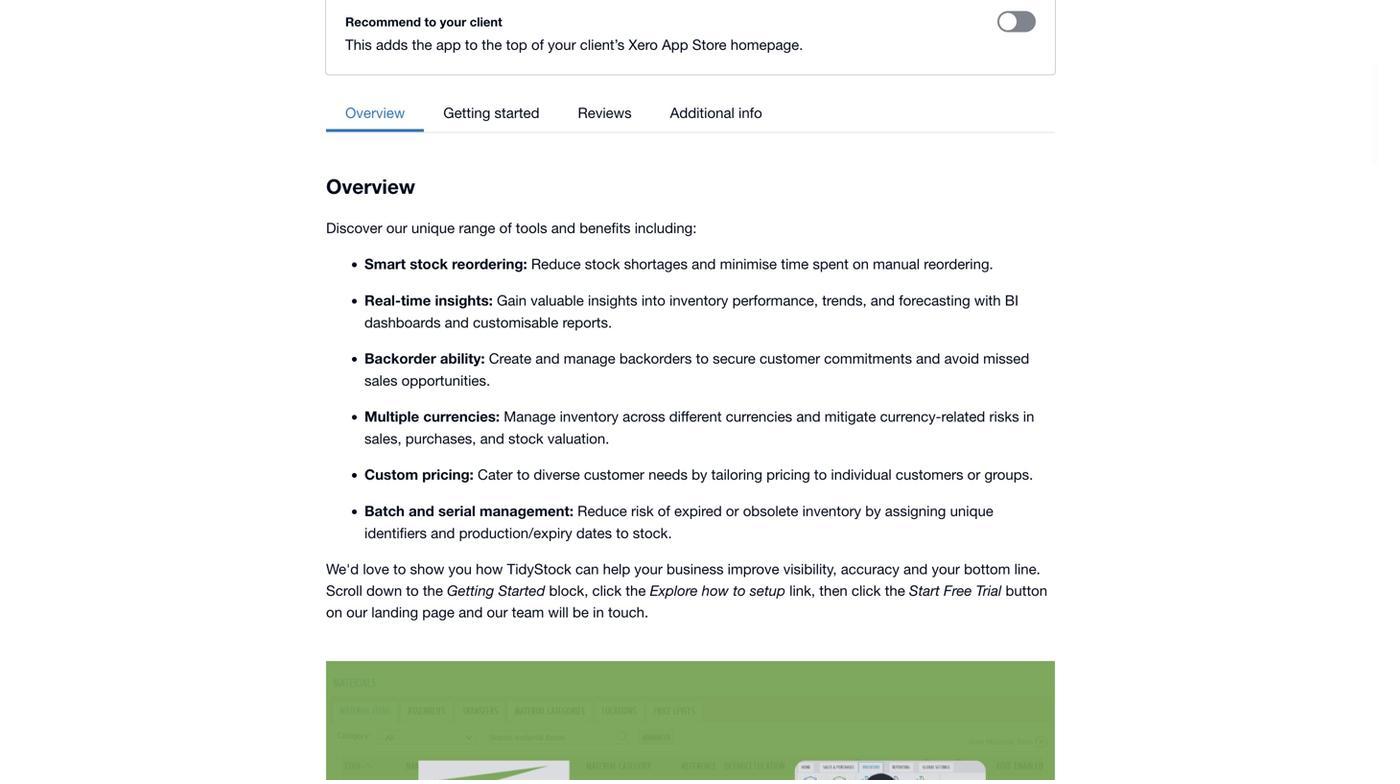 Task type: vqa. For each thing, say whether or not it's contained in the screenshot.
the right Low
no



Task type: locate. For each thing, give the bounding box(es) containing it.
and left minimise
[[692, 255, 716, 272]]

on right spent
[[853, 255, 869, 272]]

reviews
[[578, 104, 632, 121]]

your right help
[[635, 560, 663, 577]]

of right top
[[532, 36, 544, 53]]

help
[[603, 560, 631, 577]]

backorder
[[365, 350, 436, 367]]

our up smart
[[387, 219, 408, 236]]

1 vertical spatial or
[[726, 502, 739, 519]]

unique left range
[[412, 219, 455, 236]]

1 vertical spatial on
[[326, 604, 343, 620]]

overview up discover in the top left of the page
[[326, 174, 415, 198]]

reduce inside the smart stock reordering: reduce stock shortages and minimise time spent on manual reordering.
[[532, 255, 581, 272]]

and down serial
[[431, 524, 455, 541]]

customer up risk on the bottom left of the page
[[584, 466, 645, 483]]

insights:
[[435, 292, 493, 309]]

your
[[440, 14, 467, 29], [548, 36, 576, 53], [635, 560, 663, 577], [932, 560, 961, 577]]

reduce up valuable
[[532, 255, 581, 272]]

in
[[1024, 408, 1035, 425], [593, 604, 604, 620]]

the inside we'd love to show you how tidystock can help your business improve visibility, accuracy and your bottom line. scroll down to the
[[423, 582, 443, 599]]

multiple currencies:
[[365, 408, 500, 425]]

overview button
[[326, 94, 424, 132]]

dashboards
[[365, 314, 441, 331]]

across
[[623, 408, 666, 425]]

1 vertical spatial customer
[[584, 466, 645, 483]]

1 vertical spatial in
[[593, 604, 604, 620]]

1 horizontal spatial of
[[532, 36, 544, 53]]

1 horizontal spatial click
[[852, 582, 881, 599]]

click down accuracy
[[852, 582, 881, 599]]

0 vertical spatial reduce
[[532, 255, 581, 272]]

our
[[387, 219, 408, 236], [347, 604, 368, 620], [487, 604, 508, 620]]

to right dates
[[616, 524, 629, 541]]

0 horizontal spatial customer
[[584, 466, 645, 483]]

0 vertical spatial or
[[968, 466, 981, 483]]

0 vertical spatial in
[[1024, 408, 1035, 425]]

1 horizontal spatial customer
[[760, 350, 821, 367]]

getting started button
[[424, 94, 559, 132]]

1 horizontal spatial by
[[866, 502, 882, 519]]

0 horizontal spatial click
[[593, 582, 622, 599]]

pricing:
[[422, 466, 474, 483]]

1 vertical spatial how
[[702, 582, 729, 599]]

0 horizontal spatial inventory
[[560, 408, 619, 425]]

custom
[[365, 466, 418, 483]]

getting
[[444, 104, 491, 121], [447, 582, 494, 599]]

0 vertical spatial unique
[[412, 219, 455, 236]]

backorders
[[620, 350, 692, 367]]

we'd love to show you how tidystock can help your business improve visibility, accuracy and your bottom line. scroll down to the
[[326, 560, 1041, 599]]

by inside custom pricing: cater to diverse customer needs by tailoring pricing to individual customers or groups.
[[692, 466, 708, 483]]

additional info button
[[651, 94, 782, 132]]

0 horizontal spatial on
[[326, 604, 343, 620]]

love
[[363, 560, 389, 577]]

adds
[[376, 36, 408, 53]]

create and manage backorders to secure customer commitments and avoid missed sales opportunities.
[[365, 350, 1030, 389]]

discover
[[326, 219, 383, 236]]

and left avoid
[[917, 350, 941, 367]]

xero
[[629, 36, 658, 53]]

on down scroll
[[326, 604, 343, 620]]

0 horizontal spatial in
[[593, 604, 604, 620]]

and down insights:
[[445, 314, 469, 331]]

manage inventory across different currencies and mitigate currency-related risks in sales, purchases, and stock valuation.
[[365, 408, 1035, 447]]

2 vertical spatial of
[[658, 502, 671, 519]]

2 horizontal spatial inventory
[[803, 502, 862, 519]]

to
[[425, 14, 437, 29], [465, 36, 478, 53], [696, 350, 709, 367], [517, 466, 530, 483], [815, 466, 827, 483], [616, 524, 629, 541], [393, 560, 406, 577], [406, 582, 419, 599], [733, 582, 746, 599]]

minimise
[[720, 255, 777, 272]]

reordering.
[[924, 255, 994, 272]]

to left secure
[[696, 350, 709, 367]]

trial
[[977, 582, 1002, 599]]

1 vertical spatial time
[[401, 292, 431, 309]]

0 vertical spatial inventory
[[670, 292, 729, 309]]

purchases,
[[406, 430, 476, 447]]

getting inside button
[[444, 104, 491, 121]]

unique down groups.
[[951, 502, 994, 519]]

overview down this
[[345, 104, 405, 121]]

and up start
[[904, 560, 928, 577]]

our down scroll
[[347, 604, 368, 620]]

1 horizontal spatial or
[[968, 466, 981, 483]]

stock.
[[633, 524, 672, 541]]

multiple
[[365, 408, 420, 425]]

2 horizontal spatial of
[[658, 502, 671, 519]]

and inside the smart stock reordering: reduce stock shortages and minimise time spent on manual reordering.
[[692, 255, 716, 272]]

unique
[[412, 219, 455, 236], [951, 502, 994, 519]]

time inside the smart stock reordering: reduce stock shortages and minimise time spent on manual reordering.
[[781, 255, 809, 272]]

batch
[[365, 502, 405, 520]]

in inside manage inventory across different currencies and mitigate currency-related risks in sales, purchases, and stock valuation.
[[1024, 408, 1035, 425]]

getting for getting started
[[444, 104, 491, 121]]

time up dashboards
[[401, 292, 431, 309]]

custom pricing: cater to diverse customer needs by tailoring pricing to individual customers or groups.
[[365, 466, 1034, 483]]

0 horizontal spatial stock
[[410, 255, 448, 273]]

tree containing overview
[[326, 94, 782, 132]]

to up app
[[425, 14, 437, 29]]

or inside custom pricing: cater to diverse customer needs by tailoring pricing to individual customers or groups.
[[968, 466, 981, 483]]

1 vertical spatial inventory
[[560, 408, 619, 425]]

0 vertical spatial overview
[[345, 104, 405, 121]]

click down help
[[593, 582, 622, 599]]

on
[[853, 255, 869, 272], [326, 604, 343, 620]]

1 horizontal spatial stock
[[509, 430, 544, 447]]

2 horizontal spatial stock
[[585, 255, 620, 272]]

time left spent
[[781, 255, 809, 272]]

how down business in the bottom of the page
[[702, 582, 729, 599]]

down
[[367, 582, 402, 599]]

tidystock
[[507, 560, 572, 577]]

0 vertical spatial on
[[853, 255, 869, 272]]

to right pricing
[[815, 466, 827, 483]]

stock up real-time insights:
[[410, 255, 448, 273]]

0 horizontal spatial by
[[692, 466, 708, 483]]

explore
[[650, 582, 698, 599]]

0 vertical spatial getting
[[444, 104, 491, 121]]

inventory down individual
[[803, 502, 862, 519]]

and right trends,
[[871, 292, 895, 309]]

getting down 'you'
[[447, 582, 494, 599]]

0 horizontal spatial how
[[476, 560, 503, 577]]

1 vertical spatial unique
[[951, 502, 994, 519]]

1 horizontal spatial unique
[[951, 502, 994, 519]]

1 horizontal spatial time
[[781, 255, 809, 272]]

stock down benefits
[[585, 255, 620, 272]]

spent
[[813, 255, 849, 272]]

inventory
[[670, 292, 729, 309], [560, 408, 619, 425], [803, 502, 862, 519]]

reduce up dates
[[578, 502, 627, 519]]

the up page
[[423, 582, 443, 599]]

1 horizontal spatial on
[[853, 255, 869, 272]]

currencies:
[[424, 408, 500, 425]]

client
[[470, 14, 503, 29]]

line.
[[1015, 560, 1041, 577]]

getting for getting started block, click the explore how to setup link, then click the start free trial
[[447, 582, 494, 599]]

inventory up valuation. at the left of page
[[560, 408, 619, 425]]

mitigate
[[825, 408, 877, 425]]

expired
[[675, 502, 722, 519]]

assigning
[[886, 502, 947, 519]]

0 horizontal spatial or
[[726, 502, 739, 519]]

our left team
[[487, 604, 508, 620]]

into
[[642, 292, 666, 309]]

touch.
[[608, 604, 649, 620]]

1 horizontal spatial how
[[702, 582, 729, 599]]

overview inside button
[[345, 104, 405, 121]]

this
[[345, 36, 372, 53]]

inventory down the smart stock reordering: reduce stock shortages and minimise time spent on manual reordering.
[[670, 292, 729, 309]]

and right page
[[459, 604, 483, 620]]

1 horizontal spatial inventory
[[670, 292, 729, 309]]

or right expired
[[726, 502, 739, 519]]

visibility,
[[784, 560, 837, 577]]

in right be
[[593, 604, 604, 620]]

groups.
[[985, 466, 1034, 483]]

start
[[910, 582, 940, 599]]

stock down manage
[[509, 430, 544, 447]]

customer right secure
[[760, 350, 821, 367]]

valuable
[[531, 292, 584, 309]]

how right 'you'
[[476, 560, 503, 577]]

by down individual
[[866, 502, 882, 519]]

0 vertical spatial by
[[692, 466, 708, 483]]

of left tools
[[500, 219, 512, 236]]

1 horizontal spatial in
[[1024, 408, 1035, 425]]

recommend to your client
[[345, 14, 503, 29]]

missed
[[984, 350, 1030, 367]]

cater
[[478, 466, 513, 483]]

bottom
[[965, 560, 1011, 577]]

of right risk on the bottom left of the page
[[658, 502, 671, 519]]

0 horizontal spatial our
[[347, 604, 368, 620]]

tree
[[326, 94, 782, 132]]

manage
[[564, 350, 616, 367]]

by
[[692, 466, 708, 483], [866, 502, 882, 519]]

the up touch.
[[626, 582, 646, 599]]

by inside reduce risk of expired or obsolete inventory by assigning unique identifiers and production/expiry dates to stock.
[[866, 502, 882, 519]]

or left groups.
[[968, 466, 981, 483]]

or
[[968, 466, 981, 483], [726, 502, 739, 519]]

0 vertical spatial time
[[781, 255, 809, 272]]

1 horizontal spatial our
[[387, 219, 408, 236]]

gain
[[497, 292, 527, 309]]

identifiers
[[365, 524, 427, 541]]

in right risks
[[1024, 408, 1035, 425]]

1 vertical spatial reduce
[[578, 502, 627, 519]]

to right love
[[393, 560, 406, 577]]

and right tools
[[552, 219, 576, 236]]

tailoring
[[712, 466, 763, 483]]

in inside the button on our landing page and our team will be in touch.
[[593, 604, 604, 620]]

1 vertical spatial by
[[866, 502, 882, 519]]

0 horizontal spatial unique
[[412, 219, 455, 236]]

the
[[412, 36, 432, 53], [482, 36, 502, 53], [423, 582, 443, 599], [626, 582, 646, 599], [885, 582, 906, 599]]

dates
[[577, 524, 612, 541]]

1 vertical spatial getting
[[447, 582, 494, 599]]

currency-
[[881, 408, 942, 425]]

getting left started
[[444, 104, 491, 121]]

0 vertical spatial customer
[[760, 350, 821, 367]]

stock
[[410, 255, 448, 273], [585, 255, 620, 272], [509, 430, 544, 447]]

homepage.
[[731, 36, 804, 53]]

by right needs in the bottom left of the page
[[692, 466, 708, 483]]

to right app
[[465, 36, 478, 53]]

2 vertical spatial inventory
[[803, 502, 862, 519]]

your up app
[[440, 14, 467, 29]]

forecasting
[[899, 292, 971, 309]]

0 vertical spatial how
[[476, 560, 503, 577]]

1 vertical spatial of
[[500, 219, 512, 236]]



Task type: describe. For each thing, give the bounding box(es) containing it.
getting started block, click the explore how to setup link, then click the start free trial
[[447, 582, 1002, 599]]

smart stock reordering: reduce stock shortages and minimise time spent on manual reordering.
[[365, 255, 994, 273]]

this adds the app to the top of your client's xero app store homepage.
[[345, 36, 804, 53]]

by for pricing:
[[692, 466, 708, 483]]

0 vertical spatial of
[[532, 36, 544, 53]]

tidystock image
[[326, 661, 1056, 780]]

customers
[[896, 466, 964, 483]]

will
[[548, 604, 569, 620]]

started
[[498, 582, 545, 599]]

2 horizontal spatial our
[[487, 604, 508, 620]]

additional
[[670, 104, 735, 121]]

stock inside manage inventory across different currencies and mitigate currency-related risks in sales, purchases, and stock valuation.
[[509, 430, 544, 447]]

on inside the button on our landing page and our team will be in touch.
[[326, 604, 343, 620]]

management:
[[480, 502, 574, 520]]

show
[[410, 560, 445, 577]]

button
[[1006, 582, 1048, 599]]

commitments
[[825, 350, 913, 367]]

1 vertical spatial overview
[[326, 174, 415, 198]]

free
[[944, 582, 973, 599]]

0 horizontal spatial time
[[401, 292, 431, 309]]

app
[[662, 36, 689, 53]]

create
[[489, 350, 532, 367]]

to down improve
[[733, 582, 746, 599]]

including:
[[635, 219, 697, 236]]

smart
[[365, 255, 406, 273]]

the left start
[[885, 582, 906, 599]]

customer inside create and manage backorders to secure customer commitments and avoid missed sales opportunities.
[[760, 350, 821, 367]]

improve
[[728, 560, 780, 577]]

1 click from the left
[[593, 582, 622, 599]]

of inside reduce risk of expired or obsolete inventory by assigning unique identifiers and production/expiry dates to stock.
[[658, 502, 671, 519]]

stock inside the smart stock reordering: reduce stock shortages and minimise time spent on manual reordering.
[[585, 255, 620, 272]]

business
[[667, 560, 724, 577]]

reordering:
[[452, 255, 528, 273]]

backorder ability:
[[365, 350, 485, 367]]

the down recommend to your client
[[412, 36, 432, 53]]

and left mitigate at the right
[[797, 408, 821, 425]]

and inside we'd love to show you how tidystock can help your business improve visibility, accuracy and your bottom line. scroll down to the
[[904, 560, 928, 577]]

the down "client"
[[482, 36, 502, 53]]

how inside we'd love to show you how tidystock can help your business improve visibility, accuracy and your bottom line. scroll down to the
[[476, 560, 503, 577]]

secure
[[713, 350, 756, 367]]

insights
[[588, 292, 638, 309]]

recommend
[[345, 14, 421, 29]]

sales,
[[365, 430, 402, 447]]

your left client's
[[548, 36, 576, 53]]

manage
[[504, 408, 556, 425]]

your up free at the right bottom
[[932, 560, 961, 577]]

store
[[693, 36, 727, 53]]

reports.
[[563, 314, 612, 331]]

unique inside reduce risk of expired or obsolete inventory by assigning unique identifiers and production/expiry dates to stock.
[[951, 502, 994, 519]]

scroll
[[326, 582, 363, 599]]

getting started
[[444, 104, 540, 121]]

and up cater
[[480, 430, 505, 447]]

be
[[573, 604, 589, 620]]

needs
[[649, 466, 688, 483]]

or inside reduce risk of expired or obsolete inventory by assigning unique identifiers and production/expiry dates to stock.
[[726, 502, 739, 519]]

and right create
[[536, 350, 560, 367]]

bi
[[1005, 292, 1019, 309]]

2 click from the left
[[852, 582, 881, 599]]

to inside reduce risk of expired or obsolete inventory by assigning unique identifiers and production/expiry dates to stock.
[[616, 524, 629, 541]]

manual
[[873, 255, 920, 272]]

individual
[[831, 466, 892, 483]]

inventory inside gain valuable insights into inventory performance, trends, and forecasting with bi dashboards and customisable reports.
[[670, 292, 729, 309]]

by for risk
[[866, 502, 882, 519]]

and inside reduce risk of expired or obsolete inventory by assigning unique identifiers and production/expiry dates to stock.
[[431, 524, 455, 541]]

in for risks
[[1024, 408, 1035, 425]]

in for be
[[593, 604, 604, 620]]

to inside create and manage backorders to secure customer commitments and avoid missed sales opportunities.
[[696, 350, 709, 367]]

currencies
[[726, 408, 793, 425]]

risk
[[631, 502, 654, 519]]

inventory inside manage inventory across different currencies and mitigate currency-related risks in sales, purchases, and stock valuation.
[[560, 408, 619, 425]]

customer inside custom pricing: cater to diverse customer needs by tailoring pricing to individual customers or groups.
[[584, 466, 645, 483]]

and up the identifiers
[[409, 502, 435, 520]]

team
[[512, 604, 544, 620]]

we'd
[[326, 560, 359, 577]]

valuation.
[[548, 430, 610, 447]]

to right cater
[[517, 466, 530, 483]]

to down show
[[406, 582, 419, 599]]

accuracy
[[841, 560, 900, 577]]

discover our unique range of tools and benefits including:
[[326, 219, 697, 236]]

and inside the button on our landing page and our team will be in touch.
[[459, 604, 483, 620]]

related
[[942, 408, 986, 425]]

on inside the smart stock reordering: reduce stock shortages and minimise time spent on manual reordering.
[[853, 255, 869, 272]]

page
[[423, 604, 455, 620]]

real-time insights:
[[365, 292, 493, 309]]

app
[[436, 36, 461, 53]]

sales
[[365, 372, 398, 389]]

serial
[[439, 502, 476, 520]]

started
[[495, 104, 540, 121]]

link,
[[790, 582, 816, 599]]

button on our landing page and our team will be in touch.
[[326, 582, 1048, 620]]

tools
[[516, 219, 548, 236]]

0 horizontal spatial of
[[500, 219, 512, 236]]

gain valuable insights into inventory performance, trends, and forecasting with bi dashboards and customisable reports.
[[365, 292, 1019, 331]]

you
[[449, 560, 472, 577]]

performance,
[[733, 292, 819, 309]]

reduce inside reduce risk of expired or obsolete inventory by assigning unique identifiers and production/expiry dates to stock.
[[578, 502, 627, 519]]

benefits
[[580, 219, 631, 236]]

range
[[459, 219, 496, 236]]

trends,
[[823, 292, 867, 309]]

opportunities.
[[402, 372, 491, 389]]

pricing
[[767, 466, 811, 483]]

reviews button
[[559, 94, 651, 132]]

batch and serial management:
[[365, 502, 574, 520]]

info
[[739, 104, 763, 121]]

landing
[[372, 604, 419, 620]]

reduce risk of expired or obsolete inventory by assigning unique identifiers and production/expiry dates to stock.
[[365, 502, 994, 541]]

with
[[975, 292, 1002, 309]]

inventory inside reduce risk of expired or obsolete inventory by assigning unique identifiers and production/expiry dates to stock.
[[803, 502, 862, 519]]

diverse
[[534, 466, 580, 483]]

customisable
[[473, 314, 559, 331]]

top
[[506, 36, 528, 53]]

setup
[[750, 582, 786, 599]]

can
[[576, 560, 599, 577]]



